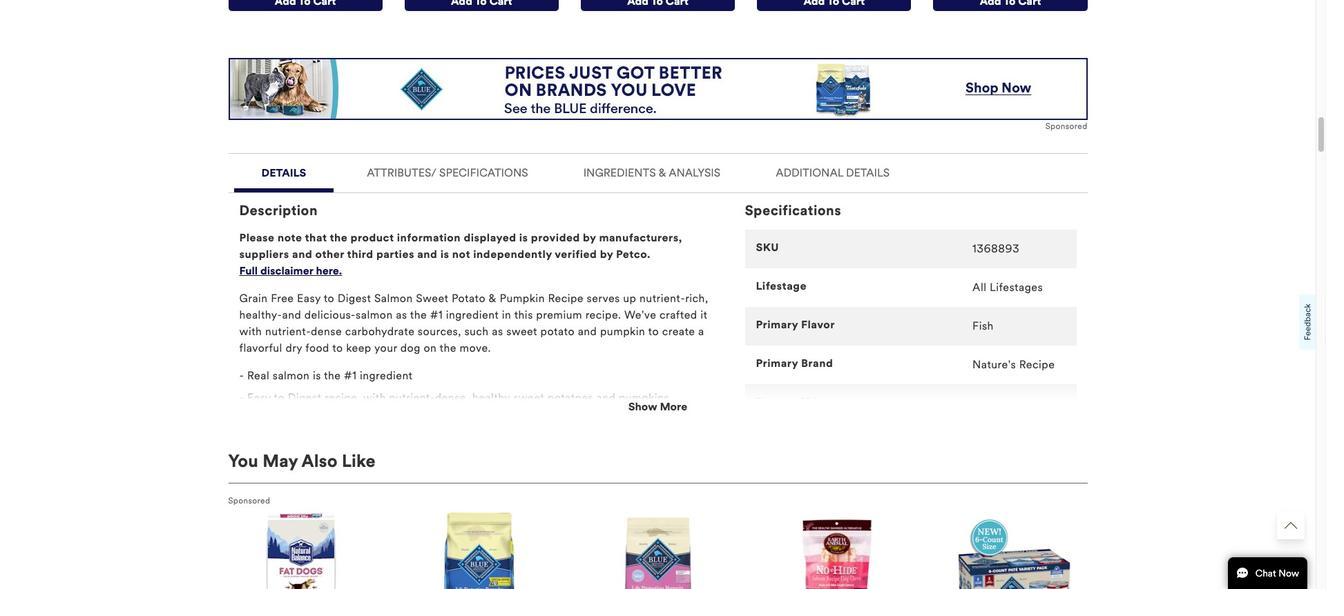 Task type: locate. For each thing, give the bounding box(es) containing it.
easy down real
[[247, 391, 271, 405]]

rich,
[[685, 292, 708, 305]]

1 vertical spatial by
[[600, 248, 613, 261]]

2 details from the left
[[846, 166, 890, 179]]

-
[[239, 369, 244, 382], [239, 391, 244, 405]]

food
[[305, 342, 329, 355]]

is left not
[[440, 248, 449, 261]]

- left real
[[239, 369, 244, 382]]

0 horizontal spatial digest
[[288, 391, 321, 405]]

not
[[452, 248, 470, 261]]

0 horizontal spatial by
[[583, 231, 596, 244]]

pumpkin
[[500, 292, 545, 305]]

as down salmon
[[396, 309, 407, 322]]

displayed
[[464, 231, 516, 244]]

digest
[[338, 292, 371, 305], [288, 391, 321, 405]]

with
[[239, 325, 262, 338], [363, 391, 386, 405]]

1 vertical spatial &
[[489, 292, 497, 305]]

0 horizontal spatial &
[[489, 292, 497, 305]]

primary
[[756, 318, 798, 331], [756, 357, 798, 370]]

1 horizontal spatial &
[[659, 166, 666, 179]]

0 vertical spatial sweet
[[506, 325, 537, 338]]

easy
[[297, 292, 321, 305], [247, 391, 271, 405]]

1 - from the top
[[239, 369, 244, 382]]

description
[[239, 202, 318, 219]]

digest up delicious- at bottom left
[[338, 292, 371, 305]]

healthy
[[472, 391, 510, 405]]

1 vertical spatial -
[[239, 391, 244, 405]]

recipe right the 'nature's'
[[1019, 358, 1055, 371]]

suppliers
[[239, 248, 289, 261]]

2 vertical spatial is
[[313, 369, 321, 382]]

sponsored
[[1045, 121, 1087, 131], [228, 496, 270, 506]]

tab panel
[[228, 192, 1087, 506]]

salmon down dry
[[273, 369, 310, 382]]

full disclaimer here. button
[[239, 263, 342, 280]]

1 horizontal spatial #1
[[430, 309, 443, 322]]

0 horizontal spatial with
[[239, 325, 262, 338]]

sku
[[756, 241, 779, 254]]

here.
[[316, 264, 342, 277]]

primary down the lifestage at the top of the page
[[756, 318, 798, 331]]

nature's
[[972, 358, 1016, 371]]

grain free easy to digest salmon sweet potato & pumpkin recipe serves up nutrient-rich, healthy-and delicious-salmon as the #1 ingredient in this premium recipe. we've crafted it with nutrient-dense carbohydrate sources, such as sweet potato and pumpkin to create a flavorful dry food to keep your dog on the move.
[[239, 292, 708, 355]]

1 horizontal spatial sponsored
[[1045, 121, 1087, 131]]

& inside the ingredients & analysis button
[[659, 166, 666, 179]]

0 horizontal spatial as
[[396, 309, 407, 322]]

&
[[659, 166, 666, 179], [489, 292, 497, 305]]

1 vertical spatial primary
[[756, 357, 798, 370]]

flavor
[[801, 318, 835, 331]]

attributes/ specifications button
[[345, 154, 550, 188]]

1 horizontal spatial as
[[492, 325, 503, 338]]

ingredient
[[446, 309, 499, 322], [360, 369, 413, 382]]

0 horizontal spatial salmon
[[273, 369, 310, 382]]

nutrient- up crafted
[[640, 292, 685, 305]]

analysis
[[669, 166, 720, 179]]

and
[[292, 248, 312, 261], [417, 248, 437, 261], [282, 309, 301, 322], [578, 325, 597, 338], [596, 391, 616, 405]]

with down 'healthy-'
[[239, 325, 262, 338]]

0 vertical spatial #1
[[430, 309, 443, 322]]

nutrient- up dry
[[265, 325, 311, 338]]

0 vertical spatial sponsored
[[1045, 121, 1087, 131]]

0 vertical spatial is
[[519, 231, 528, 244]]

easy right free at the left
[[297, 292, 321, 305]]

brand
[[801, 357, 833, 370]]

0 vertical spatial with
[[239, 325, 262, 338]]

the right on
[[440, 342, 456, 355]]

2 horizontal spatial is
[[519, 231, 528, 244]]

0 vertical spatial digest
[[338, 292, 371, 305]]

to
[[324, 292, 334, 305], [648, 325, 659, 338], [332, 342, 343, 355], [274, 391, 285, 405], [785, 396, 796, 409]]

this
[[514, 309, 533, 322]]

sweet right healthy
[[513, 391, 544, 405]]

1 primary from the top
[[756, 318, 798, 331]]

1 horizontal spatial easy
[[297, 292, 321, 305]]

- down flavorful
[[239, 391, 244, 405]]

0 horizontal spatial is
[[313, 369, 321, 382]]

carbohydrate
[[345, 325, 415, 338]]

0 horizontal spatial recipe
[[548, 292, 584, 305]]

digest down - real salmon is the #1 ingredient
[[288, 391, 321, 405]]

1 horizontal spatial recipe
[[1019, 358, 1055, 371]]

scroll to top image
[[1285, 520, 1297, 532]]

0 vertical spatial nutrient-
[[640, 292, 685, 305]]

1 vertical spatial nutrient-
[[265, 325, 311, 338]]

is down food
[[313, 369, 321, 382]]

with right the recipe,
[[363, 391, 386, 405]]

up
[[623, 292, 636, 305]]

easy inside grain free easy to digest salmon sweet potato & pumpkin recipe serves up nutrient-rich, healthy-and delicious-salmon as the #1 ingredient in this premium recipe. we've crafted it with nutrient-dense carbohydrate sources, such as sweet potato and pumpkin to create a flavorful dry food to keep your dog on the move.
[[297, 292, 321, 305]]

0 horizontal spatial ingredient
[[360, 369, 413, 382]]

free
[[271, 292, 294, 305]]

other
[[315, 248, 344, 261]]

sweet down this on the bottom left of the page
[[506, 325, 537, 338]]

0 vertical spatial -
[[239, 369, 244, 382]]

recipe
[[548, 292, 584, 305], [1019, 358, 1055, 371]]

1 vertical spatial #1
[[344, 369, 357, 382]]

more
[[660, 400, 687, 414]]

dog
[[400, 342, 420, 355]]

2 - from the top
[[239, 391, 244, 405]]

primary up days
[[756, 357, 798, 370]]

the up other
[[330, 231, 348, 244]]

that
[[305, 231, 327, 244]]

attributes/ specifications
[[367, 166, 528, 179]]

is up 'independently'
[[519, 231, 528, 244]]

1 horizontal spatial digest
[[338, 292, 371, 305]]

1 vertical spatial with
[[363, 391, 386, 405]]

in
[[502, 309, 511, 322]]

0 vertical spatial as
[[396, 309, 407, 322]]

ingredients & analysis button
[[561, 154, 743, 188]]

2 vertical spatial nutrient-
[[389, 391, 435, 405]]

details up description
[[261, 166, 306, 179]]

premium
[[536, 309, 582, 322]]

#1 up sources,
[[430, 309, 443, 322]]

it
[[700, 309, 707, 322]]

#1 up the recipe,
[[344, 369, 357, 382]]

0 vertical spatial easy
[[297, 292, 321, 305]]

additional details button
[[754, 154, 912, 188]]

& right potato
[[489, 292, 497, 305]]

dense,
[[435, 391, 469, 405]]

0 vertical spatial salmon
[[356, 309, 393, 322]]

1 horizontal spatial is
[[440, 248, 449, 261]]

on
[[424, 342, 437, 355]]

sweet
[[506, 325, 537, 338], [513, 391, 544, 405]]

0 vertical spatial &
[[659, 166, 666, 179]]

by up verified
[[583, 231, 596, 244]]

ingredient down your
[[360, 369, 413, 382]]

delicious-
[[304, 309, 356, 322]]

ingredient down potato
[[446, 309, 499, 322]]

details inside button
[[846, 166, 890, 179]]

attributes/
[[367, 166, 436, 179]]

& left analysis
[[659, 166, 666, 179]]

digest inside grain free easy to digest salmon sweet potato & pumpkin recipe serves up nutrient-rich, healthy-and delicious-salmon as the #1 ingredient in this premium recipe. we've crafted it with nutrient-dense carbohydrate sources, such as sweet potato and pumpkin to create a flavorful dry food to keep your dog on the move.
[[338, 292, 371, 305]]

additional details
[[776, 166, 890, 179]]

sweet inside grain free easy to digest salmon sweet potato & pumpkin recipe serves up nutrient-rich, healthy-and delicious-salmon as the #1 ingredient in this premium recipe. we've crafted it with nutrient-dense carbohydrate sources, such as sweet potato and pumpkin to create a flavorful dry food to keep your dog on the move.
[[506, 325, 537, 338]]

0 horizontal spatial sponsored
[[228, 496, 270, 506]]

1 horizontal spatial salmon
[[356, 309, 393, 322]]

details right additional
[[846, 166, 890, 179]]

1 vertical spatial digest
[[288, 391, 321, 405]]

0 vertical spatial recipe
[[548, 292, 584, 305]]

1 details from the left
[[261, 166, 306, 179]]

recipe inside grain free easy to digest salmon sweet potato & pumpkin recipe serves up nutrient-rich, healthy-and delicious-salmon as the #1 ingredient in this premium recipe. we've crafted it with nutrient-dense carbohydrate sources, such as sweet potato and pumpkin to create a flavorful dry food to keep your dog on the move.
[[548, 292, 584, 305]]

salmon
[[356, 309, 393, 322], [273, 369, 310, 382]]

show more
[[628, 400, 687, 414]]

1 horizontal spatial by
[[600, 248, 613, 261]]

as
[[396, 309, 407, 322], [492, 325, 503, 338]]

manufacturers,
[[599, 231, 682, 244]]

full
[[239, 264, 258, 277]]

0 vertical spatial primary
[[756, 318, 798, 331]]

1 horizontal spatial details
[[846, 166, 890, 179]]

and down the information
[[417, 248, 437, 261]]

0 horizontal spatial easy
[[247, 391, 271, 405]]

salmon up carbohydrate
[[356, 309, 393, 322]]

0 vertical spatial ingredient
[[446, 309, 499, 322]]

0 horizontal spatial nutrient-
[[265, 325, 311, 338]]

recipe up premium
[[548, 292, 584, 305]]

sponsored link
[[228, 58, 1087, 132]]

and down the recipe.
[[578, 325, 597, 338]]

nutrient-
[[640, 292, 685, 305], [265, 325, 311, 338], [389, 391, 435, 405]]

independently
[[473, 248, 552, 261]]

as down in
[[492, 325, 503, 338]]

potato
[[452, 292, 486, 305]]

1 horizontal spatial nutrient-
[[389, 391, 435, 405]]

is
[[519, 231, 528, 244], [440, 248, 449, 261], [313, 369, 321, 382]]

0 horizontal spatial details
[[261, 166, 306, 179]]

by
[[583, 231, 596, 244], [600, 248, 613, 261]]

1 horizontal spatial ingredient
[[446, 309, 499, 322]]

ingredients & analysis
[[583, 166, 720, 179]]

by left 'petco.'
[[600, 248, 613, 261]]

primary brand
[[756, 357, 833, 370]]

additional
[[776, 166, 843, 179]]

nutrient- down 'dog' at the bottom
[[389, 391, 435, 405]]

dense
[[311, 325, 342, 338]]

2 primary from the top
[[756, 357, 798, 370]]

- easy to digest recipe, with nutrient-dense, healthy sweet potatoes and pumpkins
[[239, 391, 669, 405]]

salmon inside grain free easy to digest salmon sweet potato & pumpkin recipe serves up nutrient-rich, healthy-and delicious-salmon as the #1 ingredient in this premium recipe. we've crafted it with nutrient-dense carbohydrate sources, such as sweet potato and pumpkin to create a flavorful dry food to keep your dog on the move.
[[356, 309, 393, 322]]

dry
[[286, 342, 302, 355]]

details
[[261, 166, 306, 179], [846, 166, 890, 179]]

petco.
[[616, 248, 651, 261]]

crafted
[[660, 309, 697, 322]]

pumpkins
[[619, 391, 669, 405]]

2 horizontal spatial nutrient-
[[640, 292, 685, 305]]



Task type: describe. For each thing, give the bounding box(es) containing it.
product details tab list
[[228, 153, 1087, 506]]

ingredient inside grain free easy to digest salmon sweet potato & pumpkin recipe serves up nutrient-rich, healthy-and delicious-salmon as the #1 ingredient in this premium recipe. we've crafted it with nutrient-dense carbohydrate sources, such as sweet potato and pumpkin to create a flavorful dry food to keep your dog on the move.
[[446, 309, 499, 322]]

specifications
[[439, 166, 528, 179]]

1 vertical spatial ingredient
[[360, 369, 413, 382]]

and up full disclaimer here. button
[[292, 248, 312, 261]]

days to ship
[[756, 396, 824, 409]]

you
[[228, 451, 258, 472]]

please
[[239, 231, 275, 244]]

next
[[1004, 397, 1029, 410]]

may
[[263, 451, 298, 472]]

to down - real salmon is the #1 ingredient
[[274, 391, 285, 405]]

1 vertical spatial salmon
[[273, 369, 310, 382]]

primary flavor
[[756, 318, 835, 331]]

1 horizontal spatial with
[[363, 391, 386, 405]]

ships
[[972, 397, 1001, 410]]

show more button
[[228, 399, 1087, 416]]

you may also like
[[228, 451, 376, 472]]

a
[[698, 325, 704, 338]]

ingredients
[[583, 166, 656, 179]]

details button
[[234, 154, 334, 188]]

days
[[756, 396, 782, 409]]

show
[[628, 400, 657, 414]]

healthy-
[[239, 309, 282, 322]]

ship
[[799, 396, 824, 409]]

1368893
[[972, 242, 1020, 255]]

pumpkin
[[600, 325, 645, 338]]

verified
[[555, 248, 597, 261]]

0 horizontal spatial #1
[[344, 369, 357, 382]]

salmon
[[374, 292, 413, 305]]

lifestage
[[756, 280, 807, 293]]

1 vertical spatial as
[[492, 325, 503, 338]]

move.
[[460, 342, 491, 355]]

lifestages
[[990, 281, 1043, 294]]

& inside grain free easy to digest salmon sweet potato & pumpkin recipe serves up nutrient-rich, healthy-and delicious-salmon as the #1 ingredient in this premium recipe. we've crafted it with nutrient-dense carbohydrate sources, such as sweet potato and pumpkin to create a flavorful dry food to keep your dog on the move.
[[489, 292, 497, 305]]

note
[[278, 231, 302, 244]]

disclaimer
[[260, 264, 313, 277]]

1 vertical spatial is
[[440, 248, 449, 261]]

serves
[[587, 292, 620, 305]]

0 vertical spatial by
[[583, 231, 596, 244]]

to down dense
[[332, 342, 343, 355]]

- for - easy to digest recipe, with nutrient-dense, healthy sweet potatoes and pumpkins
[[239, 391, 244, 405]]

all lifestages
[[972, 281, 1043, 294]]

information
[[397, 231, 461, 244]]

recipe.
[[585, 309, 621, 322]]

real
[[247, 369, 269, 382]]

day
[[1021, 414, 1041, 427]]

fish
[[972, 320, 994, 333]]

- for - real salmon is the #1 ingredient
[[239, 369, 244, 382]]

with inside grain free easy to digest salmon sweet potato & pumpkin recipe serves up nutrient-rich, healthy-and delicious-salmon as the #1 ingredient in this premium recipe. we've crafted it with nutrient-dense carbohydrate sources, such as sweet potato and pumpkin to create a flavorful dry food to keep your dog on the move.
[[239, 325, 262, 338]]

business
[[972, 414, 1017, 427]]

1 vertical spatial sponsored
[[228, 496, 270, 506]]

potatoes
[[548, 391, 593, 405]]

sources,
[[418, 325, 461, 338]]

styled arrow button link
[[1277, 512, 1305, 540]]

specifications
[[745, 202, 841, 219]]

tab panel containing description
[[228, 192, 1087, 506]]

also
[[302, 451, 338, 472]]

potato
[[540, 325, 575, 338]]

create
[[662, 325, 695, 338]]

we've
[[624, 309, 656, 322]]

1 vertical spatial easy
[[247, 391, 271, 405]]

product
[[351, 231, 394, 244]]

#1 inside grain free easy to digest salmon sweet potato & pumpkin recipe serves up nutrient-rich, healthy-and delicious-salmon as the #1 ingredient in this premium recipe. we've crafted it with nutrient-dense carbohydrate sources, such as sweet potato and pumpkin to create a flavorful dry food to keep your dog on the move.
[[430, 309, 443, 322]]

please note that the product information displayed is provided by manufacturers, suppliers and other third parties and is not independently verified by petco. full disclaimer here.
[[239, 231, 682, 277]]

keep
[[346, 342, 371, 355]]

and down free at the left
[[282, 309, 301, 322]]

parties
[[376, 248, 414, 261]]

third
[[347, 248, 373, 261]]

the inside please note that the product information displayed is provided by manufacturers, suppliers and other third parties and is not independently verified by petco. full disclaimer here.
[[330, 231, 348, 244]]

flavorful
[[239, 342, 282, 355]]

nature's recipe
[[972, 358, 1055, 371]]

sweet
[[416, 292, 449, 305]]

1 vertical spatial recipe
[[1019, 358, 1055, 371]]

to down we've
[[648, 325, 659, 338]]

- real salmon is the #1 ingredient
[[239, 369, 413, 382]]

to up delicious- at bottom left
[[324, 292, 334, 305]]

primary for primary flavor
[[756, 318, 798, 331]]

primary for primary brand
[[756, 357, 798, 370]]

sponsored inside "link"
[[1045, 121, 1087, 131]]

recipe,
[[325, 391, 360, 405]]

provided
[[531, 231, 580, 244]]

the down sweet
[[410, 309, 427, 322]]

and right potatoes
[[596, 391, 616, 405]]

all
[[972, 281, 987, 294]]

the up the recipe,
[[324, 369, 341, 382]]

ships next business day
[[972, 397, 1041, 427]]

details inside "button"
[[261, 166, 306, 179]]

grain
[[239, 292, 268, 305]]

1 vertical spatial sweet
[[513, 391, 544, 405]]

like
[[342, 451, 376, 472]]

to left ship
[[785, 396, 796, 409]]



Task type: vqa. For each thing, say whether or not it's contained in the screenshot.
this
yes



